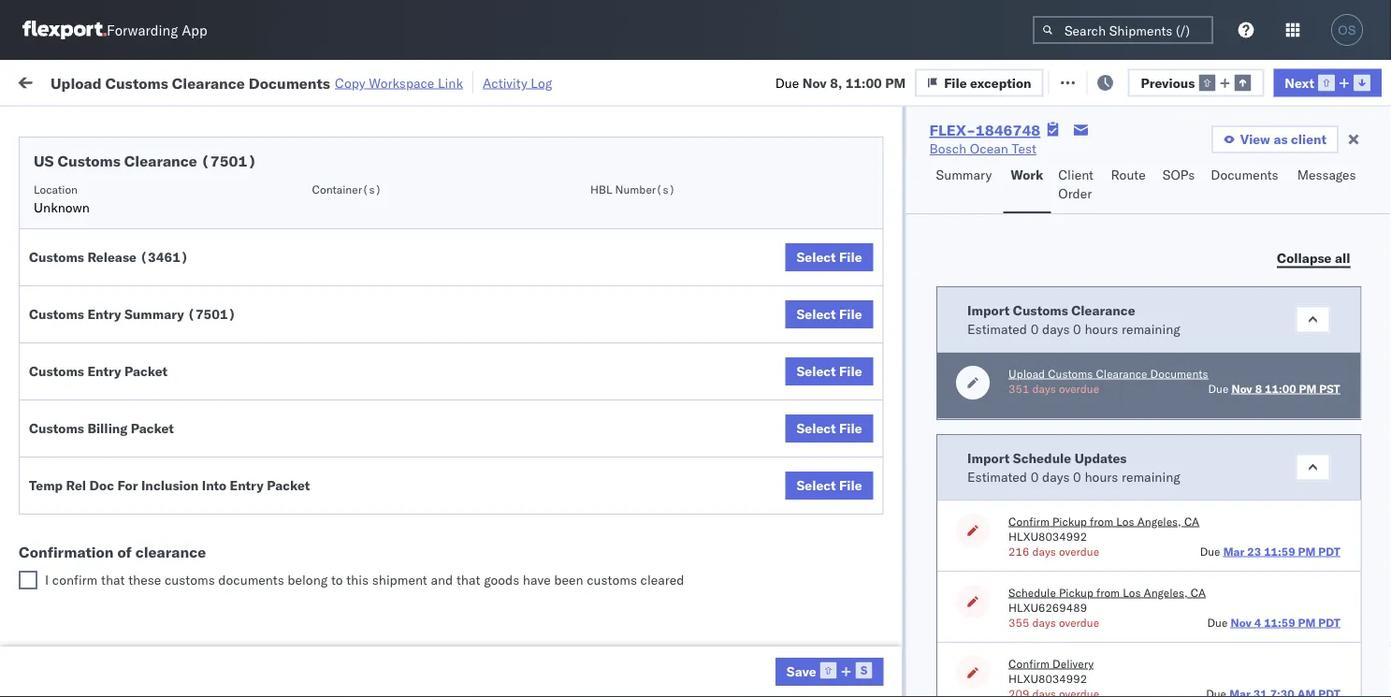 Task type: describe. For each thing, give the bounding box(es) containing it.
5 resize handle column header from the left
[[784, 145, 806, 697]]

appointment for flex-2130387
[[153, 639, 230, 656]]

2023
[[436, 640, 469, 657]]

import work button
[[150, 60, 243, 102]]

us customs clearance (7501)
[[34, 152, 257, 170]]

schedule delivery appointment button for flex-1846748
[[43, 350, 230, 371]]

confirm delivery hlxu8034992
[[1008, 656, 1093, 685]]

select file for customs entry summary (7501)
[[797, 306, 862, 322]]

4 fcl from the top
[[614, 352, 638, 369]]

1 test123456 from the top
[[1274, 270, 1353, 286]]

batch action button
[[1258, 67, 1380, 95]]

order
[[1058, 185, 1092, 202]]

6:00
[[301, 558, 330, 574]]

forwarding app link
[[22, 21, 207, 39]]

11:59 for 3rd schedule pickup from los angeles, ca link from the top
[[301, 393, 338, 410]]

documents button
[[1203, 158, 1290, 213]]

confirm for confirm pickup from los angeles, ca hlxu8034992
[[1008, 514, 1049, 528]]

i
[[45, 572, 49, 588]]

rel
[[66, 477, 86, 494]]

1846748 for 5th schedule pickup from los angeles, ca link from the bottom of the page
[[1073, 270, 1130, 286]]

confirm delivery
[[43, 557, 142, 574]]

hlxu6269489, for 5th schedule pickup from los angeles, ca link from the bottom of the page
[[1252, 269, 1348, 286]]

pst, for 6:00
[[358, 558, 386, 574]]

pst, for 8:30
[[357, 640, 385, 657]]

flex-1889466 for 11:59 pm pst, dec 13, 2022
[[1033, 476, 1130, 492]]

view as client button
[[1211, 125, 1339, 153]]

customs inside upload customs clearance documents link
[[89, 177, 142, 194]]

2 vertical spatial packet
[[267, 477, 310, 494]]

next button
[[1274, 69, 1382, 97]]

1 lhuu7894563, from the top
[[1153, 434, 1249, 450]]

batch action
[[1287, 73, 1368, 89]]

2 that from the left
[[456, 572, 480, 588]]

1 vertical spatial upload
[[43, 177, 86, 194]]

client
[[1058, 167, 1094, 183]]

hlxu6269489, for schedule delivery appointment link corresponding to flex-1846748
[[1252, 352, 1348, 368]]

lhuu7894563, for 6:00 am pst, dec 24, 2022
[[1153, 558, 1249, 574]]

schedule delivery appointment link for flex-2130387
[[43, 639, 230, 657]]

schedule pickup from los angeles, ca button down 'customs entry packet'
[[43, 382, 266, 421]]

from down 'customs entry packet'
[[146, 383, 173, 400]]

mbl/mawb numbers
[[1274, 153, 1389, 167]]

os
[[1338, 23, 1356, 37]]

hlxu6269489
[[1008, 600, 1087, 614]]

actions
[[1321, 153, 1360, 167]]

collapse all button
[[1265, 244, 1361, 272]]

1 horizontal spatial confirm pickup from los angeles, ca button
[[1008, 514, 1199, 529]]

appointment for flex-1889466
[[153, 475, 230, 491]]

8 fcl from the top
[[614, 599, 638, 616]]

due nov 8, 11:00 pm
[[775, 74, 906, 91]]

ca for confirm pickup from los angeles, ca link
[[43, 525, 61, 542]]

risk
[[386, 73, 408, 89]]

all
[[1335, 249, 1350, 266]]

flex- for 2nd schedule pickup from los angeles, ca link from the bottom
[[1033, 435, 1073, 451]]

days for 355
[[1032, 615, 1056, 629]]

lhuu7894563, for 11:59 pm pst, dec 13, 2022
[[1153, 475, 1249, 492]]

customs entry summary (7501)
[[29, 306, 236, 322]]

351 days overdue
[[1008, 381, 1099, 395]]

app
[[182, 21, 207, 39]]

6 resize handle column header from the left
[[971, 145, 994, 697]]

import for import schedule updates estimated 0 days 0 hours remaining
[[967, 450, 1009, 466]]

consignee
[[902, 599, 965, 616]]

0 horizontal spatial work
[[203, 73, 236, 89]]

schedule delivery appointment for flex-1889466
[[43, 475, 230, 491]]

3 resize handle column header from the left
[[541, 145, 563, 697]]

dec for 24,
[[389, 558, 414, 574]]

belong
[[288, 572, 328, 588]]

ceau7522281, for 4th schedule pickup from los angeles, ca link from the bottom of the page
[[1153, 311, 1249, 327]]

nov 8 11:00 pm pst button
[[1231, 381, 1340, 395]]

ocean fcl for first schedule delivery appointment link
[[573, 229, 638, 245]]

estimated for schedule
[[967, 468, 1027, 485]]

2 resize handle column header from the left
[[475, 145, 498, 697]]

i confirm that these customs documents belong to this shipment and that goods have been customs cleared
[[45, 572, 684, 588]]

2 fcl from the top
[[614, 229, 638, 245]]

due for due nov 8 11:00 pm pst
[[1208, 381, 1228, 395]]

1846748 up flex
[[976, 121, 1041, 139]]

select for temp rel doc for inclusion into entry packet
[[797, 477, 836, 494]]

lhuu7894563, uetu5238478 for 4:00 pm pst, dec 23, 2022
[[1153, 516, 1344, 533]]

schedule pickup from los angeles, ca for 3rd schedule pickup from los angeles, ca link from the top
[[43, 383, 252, 418]]

205 on track
[[430, 73, 506, 89]]

2 ceau7522281, hlxu6269489, hlxu8 from the top
[[1153, 311, 1391, 327]]

am for pdt,
[[341, 188, 363, 204]]

schedule pickup from los angeles, ca button down clearance
[[43, 588, 266, 627]]

4 11:59 pm pdt, nov 4, 2022 from the top
[[301, 393, 473, 410]]

mbl/mawb
[[1274, 153, 1339, 167]]

1 horizontal spatial exception
[[1099, 73, 1160, 89]]

4:00 pm pst, dec 23, 2022
[[301, 517, 472, 533]]

1 horizontal spatial file exception
[[1072, 73, 1160, 89]]

ymluw236679313
[[1274, 188, 1391, 204]]

pickup down these
[[102, 589, 142, 605]]

sops button
[[1155, 158, 1203, 213]]

from inside confirm pickup from los angeles, ca
[[138, 507, 165, 523]]

abcdefg7845654 for 4:00 pm pst, dec 23, 2022
[[1274, 517, 1391, 533]]

hours for clearance
[[1084, 320, 1118, 337]]

angeles, inside confirm pickup from los angeles, ca
[[193, 507, 245, 523]]

hlxu6269489, for 4th schedule pickup from los angeles, ca link from the bottom of the page
[[1252, 311, 1348, 327]]

pickup inside confirm pickup from los angeles, ca
[[94, 507, 135, 523]]

4 ceau7522281, hlxu6269489, hlxu8 from the top
[[1153, 393, 1391, 409]]

flex-1889466 for 6:00 am pst, dec 24, 2022
[[1033, 558, 1130, 574]]

account
[[912, 640, 961, 657]]

maeu9408431
[[1274, 640, 1369, 657]]

track
[[476, 73, 506, 89]]

documents inside upload customs clearance documents
[[43, 196, 111, 212]]

from right billing
[[146, 424, 173, 441]]

1889466 for 4:00 pm pst, dec 23, 2022
[[1073, 517, 1130, 533]]

4 schedule pickup from los angeles, ca link from the top
[[43, 423, 266, 461]]

355
[[1008, 615, 1029, 629]]

select for customs entry summary (7501)
[[797, 306, 836, 322]]

hlxu8034992 inside confirm pickup from los angeles, ca hlxu8034992
[[1008, 529, 1087, 543]]

12:00 am pdt, aug 19, 2022
[[301, 188, 483, 204]]

jan
[[388, 640, 409, 657]]

confirm for confirm delivery
[[43, 557, 91, 574]]

ocean fcl for flex-2130387's schedule delivery appointment link
[[573, 640, 638, 657]]

flex-1889466 for 4:00 pm pst, dec 23, 2022
[[1033, 517, 1130, 533]]

schedule pickup from los angeles, ca button up temp rel doc for inclusion into entry packet
[[43, 423, 266, 463]]

import schedule updates estimated 0 days 0 hours remaining
[[967, 450, 1180, 485]]

file for customs entry summary (7501)
[[839, 306, 862, 322]]

3 4, from the top
[[425, 352, 437, 369]]

9 resize handle column header from the left
[[1358, 145, 1380, 697]]

location unknown
[[34, 182, 90, 216]]

import customs clearance estimated 0 days 0 hours remaining
[[967, 302, 1180, 337]]

abcdefg7845654 for 11:59 pm pst, dec 13, 2022
[[1274, 476, 1391, 492]]

flex-2130387
[[1033, 640, 1130, 657]]

ceau7522281, for schedule delivery appointment link corresponding to flex-1846748
[[1153, 352, 1249, 368]]

4 hlxu8 from the top
[[1351, 393, 1391, 409]]

2 vertical spatial entry
[[230, 477, 264, 494]]

flex- for 4th schedule pickup from los angeles, ca link from the bottom of the page
[[1033, 311, 1073, 327]]

file for customs billing packet
[[839, 420, 862, 436]]

1 abcdefg7845654 from the top
[[1274, 435, 1391, 451]]

1 ocean fcl from the top
[[573, 188, 638, 204]]

container
[[1153, 145, 1203, 160]]

due nov 4 11:59 pm pdt
[[1207, 615, 1340, 629]]

flex- for confirm delivery link
[[1033, 558, 1073, 574]]

2 customs from the left
[[587, 572, 637, 588]]

1 schedule delivery appointment from the top
[[43, 228, 230, 244]]

overdue for 355 days overdue
[[1059, 615, 1099, 629]]

save button
[[775, 658, 884, 686]]

ceau7522281, for 5th schedule pickup from los angeles, ca link from the bottom of the page
[[1153, 269, 1249, 286]]

8
[[1255, 381, 1262, 395]]

5 fcl from the top
[[614, 393, 638, 410]]

11:59 pm pst, dec 13, 2022
[[301, 476, 480, 492]]

confirmation
[[19, 543, 114, 561]]

3 fcl from the top
[[614, 270, 638, 286]]

4 resize handle column header from the left
[[662, 145, 685, 697]]

container(s)
[[312, 182, 382, 196]]

from inside schedule pickup from los angeles, ca hlxu6269489
[[1096, 585, 1120, 599]]

uetu5238478 for 11:59 pm pst, dec 13, 2022
[[1253, 475, 1344, 492]]

summary button
[[929, 158, 1003, 213]]

lagerfeld
[[1004, 640, 1059, 657]]

760 at risk
[[343, 73, 408, 89]]

-
[[965, 640, 973, 657]]

confirmation of clearance
[[19, 543, 206, 561]]

save
[[787, 663, 816, 679]]

workitem
[[21, 153, 70, 167]]

11:59 for flex-1889466 schedule delivery appointment link
[[301, 476, 338, 492]]

1 fcl from the top
[[614, 188, 638, 204]]

1 horizontal spatial confirm delivery button
[[1008, 656, 1093, 671]]

0 horizontal spatial exception
[[970, 74, 1032, 91]]

these
[[128, 572, 161, 588]]

select file button for customs release (3461)
[[785, 243, 873, 271]]

216 days overdue
[[1008, 544, 1099, 558]]

summary inside button
[[936, 167, 992, 183]]

sops
[[1163, 167, 1195, 183]]

pst
[[1319, 381, 1340, 395]]

pst, for 4:00
[[357, 517, 385, 533]]

23, for dec
[[416, 517, 437, 533]]

forwarding
[[107, 21, 178, 39]]

3 hlxu8 from the top
[[1351, 352, 1391, 368]]

1 schedule delivery appointment link from the top
[[43, 227, 230, 246]]

flex- for confirm pickup from los angeles, ca link
[[1033, 517, 1073, 533]]

log
[[531, 74, 552, 91]]

1 horizontal spatial work
[[1011, 167, 1043, 183]]

flex- for schedule delivery appointment link corresponding to flex-1846748
[[1033, 352, 1073, 369]]

workitem button
[[11, 149, 271, 167]]

os button
[[1326, 8, 1369, 51]]

0 horizontal spatial confirm delivery button
[[43, 556, 142, 577]]

updates
[[1074, 450, 1126, 466]]

schedule pickup from los angeles, ca button down (3461)
[[43, 300, 266, 339]]

1 hlxu8 from the top
[[1351, 269, 1391, 286]]

hbl
[[590, 182, 612, 196]]

3 test123456 from the top
[[1274, 352, 1353, 369]]

have
[[523, 572, 551, 588]]

1893174
[[1073, 599, 1130, 616]]

2 test123456 from the top
[[1274, 311, 1353, 327]]

flex- for 5th schedule pickup from los angeles, ca link from the bottom of the page
[[1033, 270, 1073, 286]]

4 test123456 from the top
[[1274, 393, 1353, 410]]

mar
[[1223, 544, 1244, 558]]

gvcu5265864
[[1153, 640, 1245, 656]]

due nov 8 11:00 pm pst
[[1208, 381, 1340, 395]]

(0)
[[303, 73, 328, 89]]

1 vertical spatial summary
[[124, 306, 184, 322]]

previous
[[1141, 74, 1195, 91]]

1889466 for 6:00 am pst, dec 24, 2022
[[1073, 558, 1130, 574]]

hlxu6269489, for 3rd schedule pickup from los angeles, ca link from the top
[[1252, 393, 1348, 409]]

overdue for 351 days overdue
[[1059, 381, 1099, 395]]

1 that from the left
[[101, 572, 125, 588]]

billing
[[87, 420, 128, 436]]

schedule delivery appointment button for flex-1889466
[[43, 474, 230, 494]]

hours for updates
[[1084, 468, 1118, 485]]

confirm pickup from los angeles, ca hlxu8034992
[[1008, 514, 1199, 543]]

pickup inside confirm pickup from los angeles, ca hlxu8034992
[[1052, 514, 1087, 528]]

customs release (3461)
[[29, 249, 189, 265]]

6 fcl from the top
[[614, 517, 638, 533]]

location
[[34, 182, 78, 196]]

1 appointment from the top
[[153, 228, 230, 244]]

los for confirm pickup from los angeles, ca link
[[169, 507, 190, 523]]

schedule pickup from los angeles, ca for 2nd schedule pickup from los angeles, ca link from the bottom
[[43, 424, 252, 459]]

12:00
[[301, 188, 338, 204]]

los for 2nd schedule pickup from los angeles, ca link from the bottom
[[176, 424, 197, 441]]



Task type: vqa. For each thing, say whether or not it's contained in the screenshot.
FLEX-1889466
yes



Task type: locate. For each thing, give the bounding box(es) containing it.
clearance
[[135, 543, 206, 561]]

3 ceau7522281, from the top
[[1153, 352, 1249, 368]]

flex-1660288 button
[[1003, 183, 1134, 209], [1003, 183, 1134, 209]]

entry for packet
[[87, 363, 121, 379]]

pst, up 6:00 am pst, dec 24, 2022
[[357, 517, 385, 533]]

11:00 for 8
[[1265, 381, 1296, 395]]

1 flex-1889466 from the top
[[1033, 435, 1130, 451]]

4 ceau7522281, from the top
[[1153, 393, 1249, 409]]

1 vertical spatial overdue
[[1059, 544, 1099, 558]]

1889466 up schedule pickup from los angeles, ca hlxu6269489
[[1073, 558, 1130, 574]]

import for import customs clearance estimated 0 days 0 hours remaining
[[967, 302, 1009, 318]]

clearance inside upload customs clearance documents
[[145, 177, 205, 194]]

flex- for flex-1889466 schedule delivery appointment link
[[1033, 476, 1073, 492]]

this
[[346, 572, 369, 588]]

inclusion
[[141, 477, 199, 494]]

ca inside confirm pickup from los angeles, ca
[[43, 525, 61, 542]]

schedule pickup from los angeles, ca link up billing
[[43, 382, 266, 420]]

2 abcdefg7845654 from the top
[[1274, 476, 1391, 492]]

4 schedule delivery appointment link from the top
[[43, 639, 230, 657]]

from
[[146, 260, 173, 276], [146, 301, 173, 317], [146, 383, 173, 400], [146, 424, 173, 441], [138, 507, 165, 523], [1090, 514, 1113, 528], [1096, 585, 1120, 599], [146, 589, 173, 605]]

test123456 down collapse all button at right top
[[1274, 311, 1353, 327]]

Search Shipments (/) text field
[[1033, 16, 1213, 44]]

5 schedule pickup from los angeles, ca link from the top
[[43, 588, 266, 625]]

2 schedule delivery appointment button from the top
[[43, 350, 230, 371]]

pdt up the maeu9408431
[[1318, 615, 1340, 629]]

link
[[438, 74, 463, 91]]

ca for 1st schedule pickup from los angeles, ca link from the bottom
[[43, 608, 61, 624]]

0 vertical spatial upload customs clearance documents
[[43, 177, 205, 212]]

overdue right 351 at the bottom right of page
[[1059, 381, 1099, 395]]

2 hlxu8 from the top
[[1351, 311, 1391, 327]]

1 vertical spatial packet
[[131, 420, 174, 436]]

schedule pickup from los angeles, ca button up customs entry summary (7501)
[[43, 259, 266, 298]]

2 1889466 from the top
[[1073, 476, 1130, 492]]

11:59 for schedule delivery appointment link corresponding to flex-1846748
[[301, 352, 338, 369]]

8:30
[[301, 640, 330, 657]]

schedule pickup from los angeles, ca button
[[43, 259, 266, 298], [43, 300, 266, 339], [43, 382, 266, 421], [43, 423, 266, 463], [1008, 585, 1206, 600], [43, 588, 266, 627]]

schedule delivery appointment up confirm pickup from los angeles, ca on the bottom left
[[43, 475, 230, 491]]

pdt for mar 23 11:59 pm pdt
[[1318, 544, 1340, 558]]

2 appointment from the top
[[153, 351, 230, 368]]

pickup down the doc
[[94, 507, 135, 523]]

appointment up (3461)
[[153, 228, 230, 244]]

los inside confirm pickup from los angeles, ca
[[169, 507, 190, 523]]

2 ocean fcl from the top
[[573, 229, 638, 245]]

am right the 6:00
[[333, 558, 354, 574]]

3 11:59 pm pdt, nov 4, 2022 from the top
[[301, 352, 473, 369]]

exception up the flex-1846748 link
[[970, 74, 1032, 91]]

activity
[[483, 74, 527, 91]]

0 vertical spatial estimated
[[967, 320, 1027, 337]]

resize handle column header
[[268, 145, 290, 697], [475, 145, 498, 697], [541, 145, 563, 697], [662, 145, 685, 697], [784, 145, 806, 697], [971, 145, 994, 697], [1121, 145, 1143, 697], [1242, 145, 1265, 697], [1358, 145, 1380, 697]]

ca up confirmation
[[43, 525, 61, 542]]

1 select from the top
[[797, 249, 836, 265]]

due for due mar 23 11:59 pm pdt
[[1200, 544, 1220, 558]]

1 vertical spatial upload customs clearance documents
[[1008, 366, 1208, 380]]

1 11:59 pm pdt, nov 4, 2022 from the top
[[301, 229, 473, 245]]

schedule delivery appointment button for flex-2130387
[[43, 639, 230, 659]]

1 resize handle column header from the left
[[268, 145, 290, 697]]

delivery inside confirm delivery hlxu8034992
[[1052, 656, 1093, 670]]

confirm pickup from los angeles, ca button down temp rel doc for inclusion into entry packet
[[43, 506, 266, 545]]

flex-1846748 button
[[1003, 265, 1134, 291], [1003, 265, 1134, 291], [1003, 306, 1134, 333], [1003, 306, 1134, 333], [1003, 348, 1134, 374], [1003, 348, 1134, 374], [1003, 389, 1134, 415], [1003, 389, 1134, 415]]

flex-1846748
[[930, 121, 1041, 139], [1033, 270, 1130, 286], [1033, 311, 1130, 327], [1033, 352, 1130, 369], [1033, 393, 1130, 410]]

pst, right to on the left bottom of the page
[[358, 558, 386, 574]]

import down 351 at the bottom right of page
[[967, 450, 1009, 466]]

file exception up the flex-1846748 link
[[944, 74, 1032, 91]]

select file button for customs entry summary (7501)
[[785, 300, 873, 328]]

hours
[[1084, 320, 1118, 337], [1084, 468, 1118, 485]]

5 select file from the top
[[797, 477, 862, 494]]

import down the app
[[158, 73, 200, 89]]

dec
[[397, 476, 421, 492], [388, 517, 413, 533], [389, 558, 414, 574]]

los inside schedule pickup from los angeles, ca hlxu6269489
[[1122, 585, 1140, 599]]

remaining for import customs clearance
[[1121, 320, 1180, 337]]

flex-1889466 down "updates"
[[1033, 476, 1130, 492]]

1 vertical spatial work
[[1011, 167, 1043, 183]]

flex-1889466 down 351 days overdue
[[1033, 435, 1130, 451]]

2 vertical spatial overdue
[[1059, 615, 1099, 629]]

ocean fcl for confirm pickup from los angeles, ca link
[[573, 517, 638, 533]]

1846748 for 4th schedule pickup from los angeles, ca link from the bottom of the page
[[1073, 311, 1130, 327]]

schedule pickup from los angeles, ca link up customs entry summary (7501)
[[43, 259, 266, 296]]

1889466 for 11:59 pm pst, dec 13, 2022
[[1073, 476, 1130, 492]]

upload customs clearance documents button down us customs clearance (7501)
[[43, 176, 266, 216]]

confirm
[[43, 507, 91, 523], [1008, 514, 1049, 528], [43, 557, 91, 574], [1008, 656, 1049, 670]]

5 select file button from the top
[[785, 472, 873, 500]]

summary down (3461)
[[124, 306, 184, 322]]

1 hlxu6269489, from the top
[[1252, 269, 1348, 286]]

1 vertical spatial am
[[333, 558, 354, 574]]

pst,
[[365, 476, 393, 492], [357, 517, 385, 533], [358, 558, 386, 574], [357, 640, 385, 657]]

1 estimated from the top
[[967, 320, 1027, 337]]

(7501) for customs entry summary (7501)
[[187, 306, 236, 322]]

5 select from the top
[[797, 477, 836, 494]]

file for temp rel doc for inclusion into entry packet
[[839, 477, 862, 494]]

import inside import customs clearance estimated 0 days 0 hours remaining
[[967, 302, 1009, 318]]

0 horizontal spatial numbers
[[1153, 160, 1199, 174]]

confirm inside confirm delivery link
[[43, 557, 91, 574]]

7 fcl from the top
[[614, 558, 638, 574]]

due up gvcu5265864
[[1207, 615, 1227, 629]]

packet for customs billing packet
[[131, 420, 174, 436]]

3 schedule pickup from los angeles, ca link from the top
[[43, 382, 266, 420]]

3 lhuu7894563, uetu5238478 from the top
[[1153, 516, 1344, 533]]

estimated up 351 at the bottom right of page
[[967, 320, 1027, 337]]

schedule delivery appointment down customs entry summary (7501)
[[43, 351, 230, 368]]

confirm pickup from los angeles, ca link
[[43, 506, 266, 543]]

11:00
[[846, 74, 882, 91], [1265, 381, 1296, 395]]

id
[[1027, 153, 1038, 167]]

2 schedule pickup from los angeles, ca from the top
[[43, 301, 252, 336]]

0 horizontal spatial customs
[[165, 572, 215, 588]]

days for 216
[[1032, 544, 1056, 558]]

schedule delivery appointment link for flex-1889466
[[43, 474, 230, 493]]

activity log
[[483, 74, 552, 91]]

pst, left jan on the left of page
[[357, 640, 385, 657]]

1 lhuu7894563, uetu5238478 from the top
[[1153, 434, 1344, 450]]

ca up customs billing packet
[[43, 402, 61, 418]]

1 customs from the left
[[165, 572, 215, 588]]

that down confirmation of clearance at the bottom of page
[[101, 572, 125, 588]]

0 horizontal spatial upload customs clearance documents button
[[43, 176, 266, 216]]

by:
[[68, 115, 86, 131]]

7 resize handle column header from the left
[[1121, 145, 1143, 697]]

1 hours from the top
[[1084, 320, 1118, 337]]

file exception down search shipments (/) text box
[[1072, 73, 1160, 89]]

estimated inside import customs clearance estimated 0 days 0 hours remaining
[[967, 320, 1027, 337]]

exception down search shipments (/) text box
[[1099, 73, 1160, 89]]

0 vertical spatial upload customs clearance documents button
[[43, 176, 266, 216]]

1 vertical spatial 23,
[[413, 640, 433, 657]]

select file button for temp rel doc for inclusion into entry packet
[[785, 472, 873, 500]]

3 1889466 from the top
[[1073, 517, 1130, 533]]

schedule delivery appointment button down these
[[43, 639, 230, 659]]

pickup down release
[[102, 301, 142, 317]]

into
[[202, 477, 227, 494]]

351
[[1008, 381, 1029, 395]]

0 vertical spatial overdue
[[1059, 381, 1099, 395]]

2 4, from the top
[[425, 270, 437, 286]]

1 vertical spatial (7501)
[[187, 306, 236, 322]]

uetu5238478 for 4:00 pm pst, dec 23, 2022
[[1253, 516, 1344, 533]]

days right 216
[[1032, 544, 1056, 558]]

pdt up maeu9736123
[[1318, 544, 1340, 558]]

integration
[[816, 640, 880, 657]]

due for due nov 8, 11:00 pm
[[775, 74, 799, 91]]

confirm pickup from los angeles, ca button up 216 days overdue
[[1008, 514, 1199, 529]]

ca down customs release (3461)
[[43, 278, 61, 295]]

4 uetu5238478 from the top
[[1253, 558, 1344, 574]]

am
[[341, 188, 363, 204], [333, 558, 354, 574]]

remaining inside import customs clearance estimated 0 days 0 hours remaining
[[1121, 320, 1180, 337]]

4 schedule delivery appointment from the top
[[43, 639, 230, 656]]

1 vertical spatial pdt
[[1318, 615, 1340, 629]]

confirm pickup from los angeles, ca button
[[43, 506, 266, 545], [1008, 514, 1199, 529]]

days for 351
[[1032, 381, 1056, 395]]

ocean fcl for 3rd schedule pickup from los angeles, ca link from the top
[[573, 393, 638, 410]]

schedule delivery appointment link
[[43, 227, 230, 246], [43, 350, 230, 369], [43, 474, 230, 493], [43, 639, 230, 657]]

ocean fcl for schedule delivery appointment link corresponding to flex-1846748
[[573, 352, 638, 369]]

days inside import schedule updates estimated 0 days 0 hours remaining
[[1042, 468, 1069, 485]]

message (0)
[[251, 73, 328, 89]]

1 vertical spatial entry
[[87, 363, 121, 379]]

23
[[1247, 544, 1261, 558]]

4 abcdefg7845654 from the top
[[1274, 558, 1391, 574]]

schedule inside import schedule updates estimated 0 days 0 hours remaining
[[1013, 450, 1071, 466]]

confirm for confirm delivery hlxu8034992
[[1008, 656, 1049, 670]]

1 horizontal spatial numbers
[[1342, 153, 1389, 167]]

1 vertical spatial dec
[[388, 517, 413, 533]]

overdue for 216 days overdue
[[1059, 544, 1099, 558]]

upload customs clearance documents down us customs clearance (7501)
[[43, 177, 205, 212]]

due left 8,
[[775, 74, 799, 91]]

due left mar
[[1200, 544, 1220, 558]]

test123456 down collapse all
[[1274, 270, 1353, 286]]

temp
[[29, 477, 63, 494]]

days up 351 days overdue
[[1042, 320, 1069, 337]]

0 vertical spatial packet
[[124, 363, 168, 379]]

3 abcdefg7845654 from the top
[[1274, 517, 1391, 533]]

0 vertical spatial upload
[[51, 73, 102, 92]]

pickup up customs entry summary (7501)
[[102, 260, 142, 276]]

schedule delivery appointment link down these
[[43, 639, 230, 657]]

0 vertical spatial hlxu8034992
[[1008, 529, 1087, 543]]

pdt for nov 4 11:59 pm pdt
[[1318, 615, 1340, 629]]

2 hlxu6269489, from the top
[[1252, 311, 1348, 327]]

am for pst,
[[333, 558, 354, 574]]

1889466 down "updates"
[[1073, 476, 1130, 492]]

23,
[[416, 517, 437, 533], [413, 640, 433, 657]]

4 select file button from the top
[[785, 414, 873, 443]]

ca inside schedule pickup from los angeles, ca hlxu6269489
[[1190, 585, 1206, 599]]

schedule delivery appointment up release
[[43, 228, 230, 244]]

schedule pickup from los angeles, ca up billing
[[43, 383, 252, 418]]

select file button for customs entry packet
[[785, 357, 873, 385]]

confirm for confirm pickup from los angeles, ca
[[43, 507, 91, 523]]

pickup inside schedule pickup from los angeles, ca hlxu6269489
[[1059, 585, 1093, 599]]

2 select file from the top
[[797, 306, 862, 322]]

pst, up the 4:00 pm pst, dec 23, 2022
[[365, 476, 393, 492]]

container numbers
[[1153, 145, 1203, 174]]

1 horizontal spatial summary
[[936, 167, 992, 183]]

3 ceau7522281, hlxu6269489, hlxu8 from the top
[[1153, 352, 1391, 368]]

schedule inside schedule pickup from los angeles, ca hlxu6269489
[[1008, 585, 1056, 599]]

0 vertical spatial am
[[341, 188, 363, 204]]

confirm inside confirm pickup from los angeles, ca hlxu8034992
[[1008, 514, 1049, 528]]

lhuu7894563, uetu5238478 for 11:59 pm pst, dec 13, 2022
[[1153, 475, 1344, 492]]

23, for jan
[[413, 640, 433, 657]]

msdu7304509
[[1153, 599, 1248, 615]]

0 vertical spatial pdt
[[1318, 544, 1340, 558]]

overdue down confirm pickup from los angeles, ca hlxu8034992
[[1059, 544, 1099, 558]]

2 pdt from the top
[[1318, 615, 1340, 629]]

ocean fcl for confirm delivery link
[[573, 558, 638, 574]]

ca inside confirm pickup from los angeles, ca hlxu8034992
[[1184, 514, 1199, 528]]

hlxu8
[[1351, 269, 1391, 286], [1351, 311, 1391, 327], [1351, 352, 1391, 368], [1351, 393, 1391, 409]]

ca for 3rd schedule pickup from los angeles, ca link from the top
[[43, 402, 61, 418]]

schedule pickup from los angeles, ca link up temp rel doc for inclusion into entry packet
[[43, 423, 266, 461]]

1 remaining from the top
[[1121, 320, 1180, 337]]

3 ocean fcl from the top
[[573, 270, 638, 286]]

clearance inside import customs clearance estimated 0 days 0 hours remaining
[[1071, 302, 1135, 318]]

2130387
[[1073, 640, 1130, 657]]

upload customs clearance documents button up 351 days overdue
[[1008, 366, 1208, 381]]

confirm inside confirm pickup from los angeles, ca
[[43, 507, 91, 523]]

ca for 2nd schedule pickup from los angeles, ca link from the bottom
[[43, 443, 61, 459]]

11:59 for 5th schedule pickup from los angeles, ca link from the bottom of the page
[[301, 270, 338, 286]]

from down these
[[146, 589, 173, 605]]

schedule pickup from los angeles, ca link down clearance
[[43, 588, 266, 625]]

abcdefg7845654
[[1274, 435, 1391, 451], [1274, 476, 1391, 492], [1274, 517, 1391, 533], [1274, 558, 1391, 574]]

schedule delivery appointment button
[[43, 227, 230, 247], [43, 350, 230, 371], [43, 474, 230, 494], [43, 639, 230, 659]]

(7501) for us customs clearance (7501)
[[201, 152, 257, 170]]

1 vertical spatial hlxu8034992
[[1008, 671, 1087, 685]]

customs
[[105, 73, 168, 92], [58, 152, 121, 170], [89, 177, 142, 194], [29, 249, 84, 265], [1013, 302, 1068, 318], [29, 306, 84, 322], [29, 363, 84, 379], [1048, 366, 1093, 380], [29, 420, 84, 436]]

schedule delivery appointment link up release
[[43, 227, 230, 246]]

schedule delivery appointment button up release
[[43, 227, 230, 247]]

ca up gvcu5265864
[[1190, 585, 1206, 599]]

select for customs billing packet
[[797, 420, 836, 436]]

hlxu8034992 inside confirm delivery hlxu8034992
[[1008, 671, 1087, 685]]

file for customs entry packet
[[839, 363, 862, 379]]

ca for 5th schedule pickup from los angeles, ca link from the bottom of the page
[[43, 278, 61, 295]]

11:59
[[301, 229, 338, 245], [301, 270, 338, 286], [301, 352, 338, 369], [301, 393, 338, 410], [301, 476, 338, 492], [1264, 544, 1295, 558], [1264, 615, 1295, 629]]

client order
[[1058, 167, 1094, 202]]

dec for 13,
[[397, 476, 421, 492]]

23, right jan on the left of page
[[413, 640, 433, 657]]

8 resize handle column header from the left
[[1242, 145, 1265, 697]]

from inside confirm pickup from los angeles, ca hlxu8034992
[[1090, 514, 1113, 528]]

2 schedule pickup from los angeles, ca link from the top
[[43, 300, 266, 337]]

messages button
[[1290, 158, 1366, 213]]

3 select from the top
[[797, 363, 836, 379]]

11:00 right 8,
[[846, 74, 882, 91]]

file for customs release (3461)
[[839, 249, 862, 265]]

0 vertical spatial 23,
[[416, 517, 437, 533]]

upload up 351 at the bottom right of page
[[1008, 366, 1045, 380]]

0 vertical spatial (7501)
[[201, 152, 257, 170]]

1 1889466 from the top
[[1073, 435, 1130, 451]]

2 overdue from the top
[[1059, 544, 1099, 558]]

hours inside import schedule updates estimated 0 days 0 hours remaining
[[1084, 468, 1118, 485]]

confirm
[[52, 572, 98, 588]]

messages
[[1297, 167, 1356, 183]]

3 schedule delivery appointment from the top
[[43, 475, 230, 491]]

estimated inside import schedule updates estimated 0 days 0 hours remaining
[[967, 468, 1027, 485]]

test123456 right 8
[[1274, 393, 1353, 410]]

0 vertical spatial work
[[203, 73, 236, 89]]

19,
[[427, 188, 447, 204]]

0 horizontal spatial upload customs clearance documents
[[43, 177, 205, 212]]

0 vertical spatial confirm delivery button
[[43, 556, 142, 577]]

entry for summary
[[87, 306, 121, 322]]

hours inside import customs clearance estimated 0 days 0 hours remaining
[[1084, 320, 1118, 337]]

0 horizontal spatial that
[[101, 572, 125, 588]]

from down (3461)
[[146, 301, 173, 317]]

1 overdue from the top
[[1059, 381, 1099, 395]]

1 horizontal spatial upload customs clearance documents button
[[1008, 366, 1208, 381]]

select for customs entry packet
[[797, 363, 836, 379]]

1 4, from the top
[[425, 229, 437, 245]]

1 vertical spatial upload customs clearance documents button
[[1008, 366, 1208, 381]]

ca down the i at left bottom
[[43, 608, 61, 624]]

4 schedule delivery appointment button from the top
[[43, 639, 230, 659]]

0 horizontal spatial file exception
[[944, 74, 1032, 91]]

(7501)
[[201, 152, 257, 170], [187, 306, 236, 322]]

from up 216 days overdue
[[1090, 514, 1113, 528]]

6 ocean fcl from the top
[[573, 517, 638, 533]]

pickup up 216 days overdue
[[1052, 514, 1087, 528]]

ca up 'customs entry packet'
[[43, 320, 61, 336]]

1889466 up 216 days overdue
[[1073, 517, 1130, 533]]

los for 5th schedule pickup from los angeles, ca link from the bottom of the page
[[176, 260, 197, 276]]

abcdefg7845654 for 6:00 am pst, dec 24, 2022
[[1274, 558, 1391, 574]]

upload up unknown
[[43, 177, 86, 194]]

205
[[430, 73, 454, 89]]

0 horizontal spatial confirm pickup from los angeles, ca button
[[43, 506, 266, 545]]

flex-1889466 up 216 days overdue
[[1033, 517, 1130, 533]]

flex id button
[[994, 149, 1125, 167]]

numbers for mbl/mawb numbers
[[1342, 153, 1389, 167]]

import up 351 at the bottom right of page
[[967, 302, 1009, 318]]

3 hlxu6269489, from the top
[[1252, 352, 1348, 368]]

2 lhuu7894563, from the top
[[1153, 475, 1249, 492]]

2 vertical spatial dec
[[389, 558, 414, 574]]

select file for customs billing packet
[[797, 420, 862, 436]]

1846748 for 3rd schedule pickup from los angeles, ca link from the top
[[1073, 393, 1130, 410]]

2 schedule delivery appointment from the top
[[43, 351, 230, 368]]

1 horizontal spatial 11:00
[[1265, 381, 1296, 395]]

3 select file button from the top
[[785, 357, 873, 385]]

0 vertical spatial remaining
[[1121, 320, 1180, 337]]

2 11:59 pm pdt, nov 4, 2022 from the top
[[301, 270, 473, 286]]

1846748 for schedule delivery appointment link corresponding to flex-1846748
[[1073, 352, 1130, 369]]

flex- for 1st schedule pickup from los angeles, ca link from the bottom
[[1033, 599, 1073, 616]]

maeu9736123
[[1274, 599, 1369, 616]]

appointment
[[153, 228, 230, 244], [153, 351, 230, 368], [153, 475, 230, 491], [153, 639, 230, 656]]

schedule pickup from los angeles, ca up for
[[43, 424, 252, 459]]

2 select from the top
[[797, 306, 836, 322]]

schedule delivery appointment for flex-2130387
[[43, 639, 230, 656]]

remaining for import schedule updates
[[1121, 468, 1180, 485]]

upload up 'by:'
[[51, 73, 102, 92]]

hlxu8034992 up 216 days overdue
[[1008, 529, 1087, 543]]

0 vertical spatial 11:00
[[846, 74, 882, 91]]

customs right been
[[587, 572, 637, 588]]

integration test account - karl lagerfeld
[[816, 640, 1059, 657]]

ocean fcl for 1st schedule pickup from los angeles, ca link from the bottom
[[573, 599, 638, 616]]

Search Work text field
[[763, 67, 967, 95]]

flex-1893174
[[1033, 599, 1130, 616]]

schedule delivery appointment link for flex-1846748
[[43, 350, 230, 369]]

previous button
[[1128, 69, 1264, 97]]

flex- for flex-2130387's schedule delivery appointment link
[[1033, 640, 1073, 657]]

due for due nov 4 11:59 pm pdt
[[1207, 615, 1227, 629]]

schedule pickup from los angeles, ca for 5th schedule pickup from los angeles, ca link from the bottom of the page
[[43, 260, 252, 295]]

1 vertical spatial import
[[967, 302, 1009, 318]]

my
[[19, 68, 48, 94]]

pickup up for
[[102, 424, 142, 441]]

11:00 for 8,
[[846, 74, 882, 91]]

ocean
[[970, 140, 1008, 157], [573, 188, 611, 204], [573, 229, 611, 245], [735, 229, 773, 245], [856, 229, 895, 245], [573, 270, 611, 286], [735, 270, 773, 286], [856, 270, 895, 286], [735, 311, 773, 327], [856, 311, 895, 327], [573, 352, 611, 369], [735, 352, 773, 369], [856, 352, 895, 369], [573, 393, 611, 410], [735, 393, 773, 410], [856, 393, 895, 410], [735, 435, 773, 451], [856, 435, 895, 451], [735, 476, 773, 492], [856, 476, 895, 492], [573, 517, 611, 533], [735, 517, 773, 533], [856, 517, 895, 533], [573, 558, 611, 574], [856, 558, 895, 574], [573, 599, 611, 616], [573, 640, 611, 657]]

view
[[1240, 131, 1270, 147]]

appointment down these
[[153, 639, 230, 656]]

schedule delivery appointment link down customs entry summary (7501)
[[43, 350, 230, 369]]

1 select file from the top
[[797, 249, 862, 265]]

forwarding app
[[107, 21, 207, 39]]

flex
[[1003, 153, 1024, 167]]

schedule pickup from los angeles, ca up customs entry summary (7501)
[[43, 260, 252, 295]]

4,
[[425, 229, 437, 245], [425, 270, 437, 286], [425, 352, 437, 369], [425, 393, 437, 410]]

1846748 up "updates"
[[1073, 393, 1130, 410]]

1 vertical spatial remaining
[[1121, 468, 1180, 485]]

confirm delivery link
[[43, 556, 142, 575]]

4 flex-1889466 from the top
[[1033, 558, 1130, 574]]

2 select file button from the top
[[785, 300, 873, 328]]

overdue
[[1059, 381, 1099, 395], [1059, 544, 1099, 558], [1059, 615, 1099, 629]]

4 hlxu6269489, from the top
[[1252, 393, 1348, 409]]

import inside import work button
[[158, 73, 200, 89]]

3 schedule delivery appointment link from the top
[[43, 474, 230, 493]]

hlxu6269489,
[[1252, 269, 1348, 286], [1252, 311, 1348, 327], [1252, 352, 1348, 368], [1252, 393, 1348, 409]]

remaining
[[1121, 320, 1180, 337], [1121, 468, 1180, 485]]

1846748
[[976, 121, 1041, 139], [1073, 270, 1130, 286], [1073, 311, 1130, 327], [1073, 352, 1130, 369], [1073, 393, 1130, 410]]

upload customs clearance documents up 351 days overdue
[[1008, 366, 1208, 380]]

import inside import schedule updates estimated 0 days 0 hours remaining
[[967, 450, 1009, 466]]

0 horizontal spatial summary
[[124, 306, 184, 322]]

2 vertical spatial import
[[967, 450, 1009, 466]]

0 vertical spatial import
[[158, 73, 200, 89]]

overdue up flex-2130387
[[1059, 615, 1099, 629]]

select for customs release (3461)
[[797, 249, 836, 265]]

schedule pickup from los angeles, ca link down (3461)
[[43, 300, 266, 337]]

from up 2130387
[[1096, 585, 1120, 599]]

schedule delivery appointment for flex-1846748
[[43, 351, 230, 368]]

0 vertical spatial hours
[[1084, 320, 1118, 337]]

1 vertical spatial hours
[[1084, 468, 1118, 485]]

schedule pickup from los angeles, ca for 1st schedule pickup from los angeles, ca link from the bottom
[[43, 589, 252, 624]]

4 4, from the top
[[425, 393, 437, 410]]

pickup down 'customs entry packet'
[[102, 383, 142, 400]]

1 schedule delivery appointment button from the top
[[43, 227, 230, 247]]

summary down bosch ocean test link
[[936, 167, 992, 183]]

flex-1889466 up flex-1893174
[[1033, 558, 1130, 574]]

appointment down customs entry summary (7501)
[[153, 351, 230, 368]]

flexport. image
[[22, 21, 107, 39]]

numbers inside container numbers
[[1153, 160, 1199, 174]]

client
[[1291, 131, 1327, 147]]

days inside import customs clearance estimated 0 days 0 hours remaining
[[1042, 320, 1069, 337]]

from right release
[[146, 260, 173, 276]]

been
[[554, 572, 583, 588]]

customs down clearance
[[165, 572, 215, 588]]

ceau7522281, for 3rd schedule pickup from los angeles, ca link from the top
[[1153, 393, 1249, 409]]

temp rel doc for inclusion into entry packet
[[29, 477, 310, 494]]

0 vertical spatial summary
[[936, 167, 992, 183]]

select file for customs entry packet
[[797, 363, 862, 379]]

entry right into
[[230, 477, 264, 494]]

and
[[431, 572, 453, 588]]

packet for customs entry packet
[[124, 363, 168, 379]]

select file button for customs billing packet
[[785, 414, 873, 443]]

appointment for flex-1846748
[[153, 351, 230, 368]]

flex-1893174 button
[[1003, 595, 1134, 621], [1003, 595, 1134, 621]]

angeles, inside confirm pickup from los angeles, ca hlxu8034992
[[1137, 514, 1181, 528]]

uetu5238478 for 6:00 am pst, dec 24, 2022
[[1253, 558, 1344, 574]]

ca
[[43, 278, 61, 295], [43, 320, 61, 336], [43, 402, 61, 418], [43, 443, 61, 459], [1184, 514, 1199, 528], [43, 525, 61, 542], [1190, 585, 1206, 599], [43, 608, 61, 624]]

entry down customs release (3461)
[[87, 306, 121, 322]]

9 fcl from the top
[[614, 640, 638, 657]]

4 lhuu7894563, uetu5238478 from the top
[[1153, 558, 1344, 574]]

2 hours from the top
[[1084, 468, 1118, 485]]

customs inside import customs clearance estimated 0 days 0 hours remaining
[[1013, 302, 1068, 318]]

view as client
[[1240, 131, 1327, 147]]

1 vertical spatial confirm delivery button
[[1008, 656, 1093, 671]]

nov
[[803, 74, 827, 91], [398, 229, 422, 245], [398, 270, 422, 286], [398, 352, 422, 369], [1231, 381, 1252, 395], [398, 393, 422, 410], [1230, 615, 1251, 629]]

confirm inside confirm delivery hlxu8034992
[[1008, 656, 1049, 670]]

0 vertical spatial dec
[[397, 476, 421, 492]]

2 schedule delivery appointment link from the top
[[43, 350, 230, 369]]

on
[[457, 73, 472, 89]]

2 vertical spatial upload
[[1008, 366, 1045, 380]]

1 horizontal spatial that
[[456, 572, 480, 588]]

bookings test consignee
[[816, 599, 965, 616]]

number(s)
[[615, 182, 676, 196]]

bosch inside bosch ocean test link
[[930, 140, 967, 157]]

schedule pickup from los angeles, ca hlxu6269489
[[1008, 585, 1206, 614]]

1 horizontal spatial upload customs clearance documents
[[1008, 366, 1208, 380]]

los inside confirm pickup from los angeles, ca hlxu8034992
[[1116, 514, 1134, 528]]

2 estimated from the top
[[967, 468, 1027, 485]]

1 select file button from the top
[[785, 243, 873, 271]]

flex-1846748 link
[[930, 121, 1041, 139]]

0
[[1030, 320, 1038, 337], [1073, 320, 1081, 337], [1030, 468, 1038, 485], [1073, 468, 1081, 485]]

dec left 13,
[[397, 476, 421, 492]]

client order button
[[1051, 158, 1104, 213]]

am right 12:00
[[341, 188, 363, 204]]

test123456
[[1274, 270, 1353, 286], [1274, 311, 1353, 327], [1274, 352, 1353, 369], [1274, 393, 1353, 410]]

1 vertical spatial 11:00
[[1265, 381, 1296, 395]]

import for import work
[[158, 73, 200, 89]]

3 lhuu7894563, from the top
[[1153, 516, 1249, 533]]

test123456 up pst
[[1274, 352, 1353, 369]]

mar 23 11:59 pm pdt button
[[1223, 544, 1340, 558]]

0 horizontal spatial 11:00
[[846, 74, 882, 91]]

days down hlxu6269489
[[1032, 615, 1056, 629]]

schedule pickup from los angeles, ca button up 2130387
[[1008, 585, 1206, 600]]

9 ocean fcl from the top
[[573, 640, 638, 657]]

2 lhuu7894563, uetu5238478 from the top
[[1153, 475, 1344, 492]]

2 flex-1889466 from the top
[[1033, 476, 1130, 492]]

unknown
[[34, 199, 90, 216]]

lhuu7894563, uetu5238478 for 6:00 am pst, dec 24, 2022
[[1153, 558, 1344, 574]]

next
[[1285, 74, 1315, 91]]

4 select file from the top
[[797, 420, 862, 436]]

0 vertical spatial entry
[[87, 306, 121, 322]]

1 vertical spatial estimated
[[967, 468, 1027, 485]]

los for 1st schedule pickup from los angeles, ca link from the bottom
[[176, 589, 197, 605]]

1 horizontal spatial customs
[[587, 572, 637, 588]]

1 schedule pickup from los angeles, ca link from the top
[[43, 259, 266, 296]]

1 uetu5238478 from the top
[[1253, 434, 1344, 450]]

days up confirm pickup from los angeles, ca hlxu8034992
[[1042, 468, 1069, 485]]

workspace
[[369, 74, 434, 91]]

3 schedule delivery appointment button from the top
[[43, 474, 230, 494]]

remaining inside import schedule updates estimated 0 days 0 hours remaining
[[1121, 468, 1180, 485]]

6:00 am pst, dec 24, 2022
[[301, 558, 473, 574]]

(3461)
[[140, 249, 189, 265]]

schedule delivery appointment button up confirm pickup from los angeles, ca on the bottom left
[[43, 474, 230, 494]]

flex- for 3rd schedule pickup from los angeles, ca link from the top
[[1033, 393, 1073, 410]]

11:00 right 8
[[1265, 381, 1296, 395]]

None checkbox
[[19, 571, 37, 589]]

angeles, inside schedule pickup from los angeles, ca hlxu6269489
[[1143, 585, 1187, 599]]

1 ceau7522281, hlxu6269489, hlxu8 from the top
[[1153, 269, 1391, 286]]



